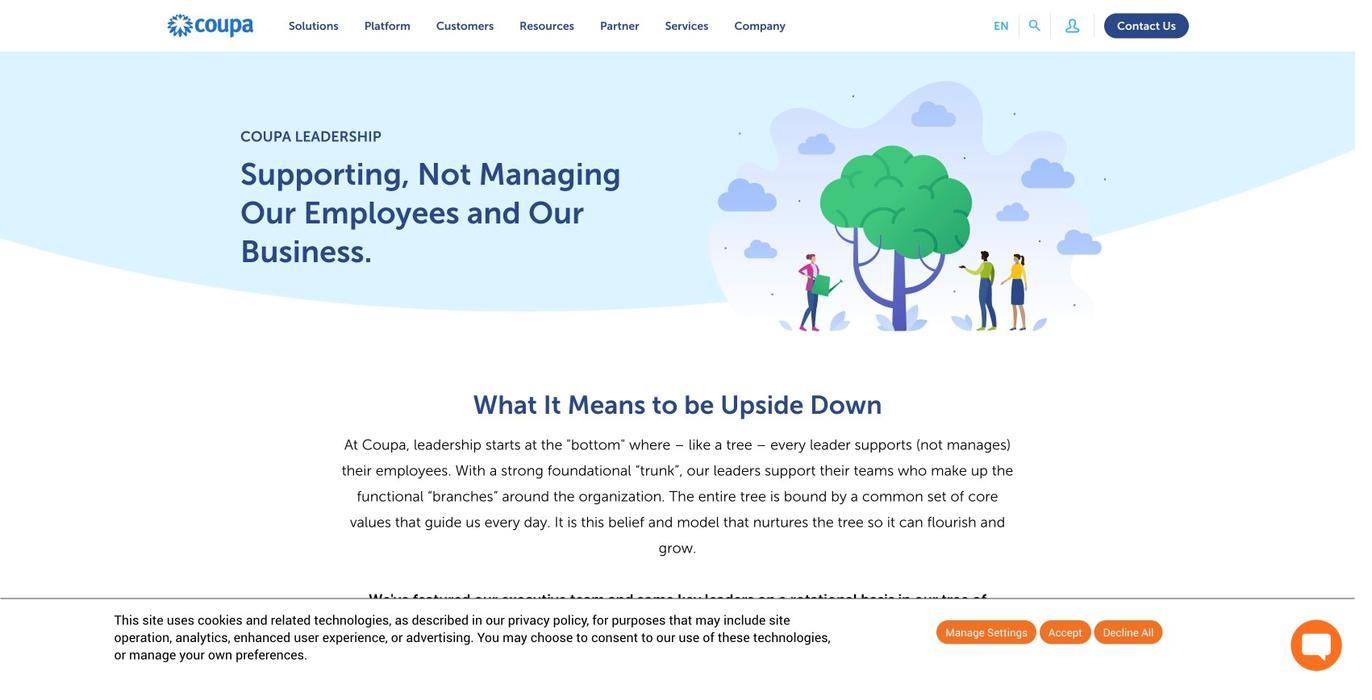Task type: locate. For each thing, give the bounding box(es) containing it.
leadership image
[[704, 75, 1115, 352]]

mag glass image
[[1030, 20, 1041, 32]]



Task type: describe. For each thing, give the bounding box(es) containing it.
home image
[[166, 13, 255, 39]]

platform_user_centric image
[[1061, 14, 1085, 37]]



Task type: vqa. For each thing, say whether or not it's contained in the screenshot.
Leadership Image
yes



